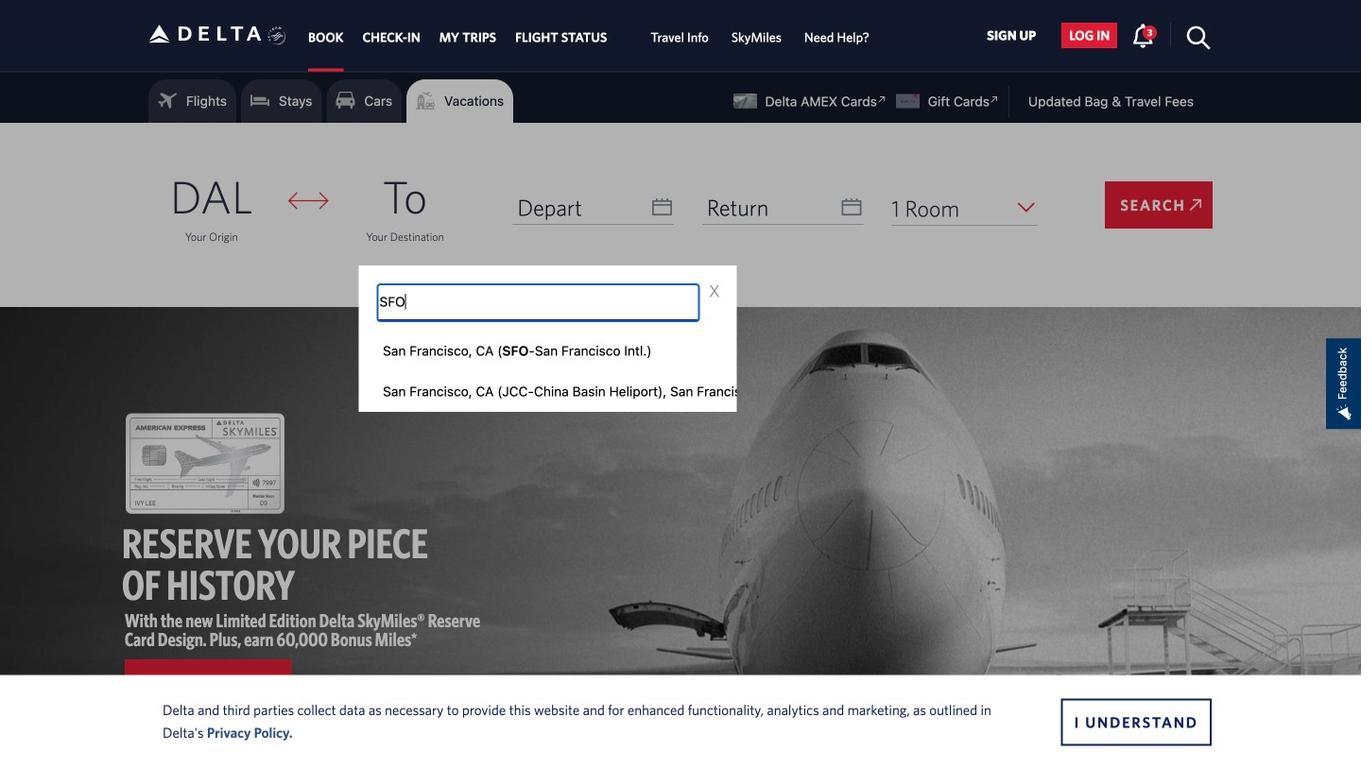 Task type: locate. For each thing, give the bounding box(es) containing it.
the new limited edition delta skymiles® reserve card image
[[126, 413, 285, 514]]

tab list
[[299, 0, 881, 71]]

delta air lines image
[[148, 4, 262, 63]]

this link opens another site in a new window that may not follow the same accessibility policies as delta air lines. image
[[873, 91, 891, 109]]

None date field
[[513, 189, 674, 225], [702, 189, 863, 225], [513, 189, 674, 225], [702, 189, 863, 225]]



Task type: describe. For each thing, give the bounding box(es) containing it.
skyteam image
[[268, 6, 286, 65]]

this link opens another site in a new window that may not follow the same accessibility policies as delta air lines. image
[[986, 91, 1004, 109]]

City or Airport text field
[[377, 285, 699, 321]]



Task type: vqa. For each thing, say whether or not it's contained in the screenshot.
date field
yes



